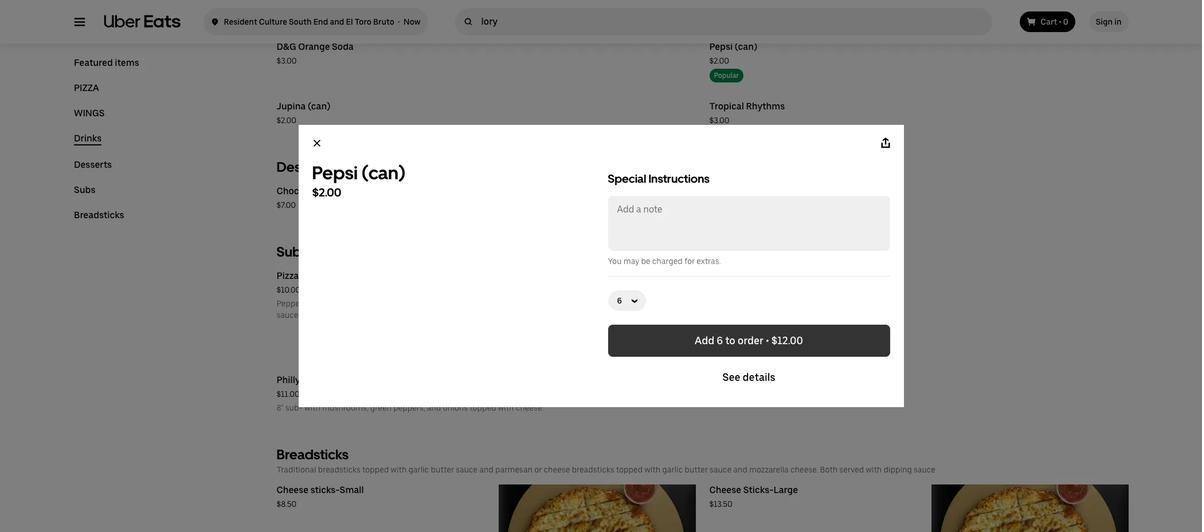 Task type: locate. For each thing, give the bounding box(es) containing it.
0 horizontal spatial $3.00
[[277, 56, 297, 65]]

green
[[370, 404, 392, 413]]

el
[[346, 17, 353, 26]]

0 vertical spatial mozzarella
[[360, 299, 399, 309]]

$2.00 inside jupina (can) $2.00
[[277, 116, 297, 125]]

0 horizontal spatial cheese
[[277, 485, 309, 496]]

0 horizontal spatial $2.00
[[277, 116, 297, 125]]

sub
[[301, 271, 317, 282]]

(can) inside jupina (can) $2.00
[[308, 101, 330, 112]]

• left now
[[398, 17, 400, 26]]

chocolate
[[277, 186, 321, 197]]

mozzarella
[[360, 299, 399, 309], [749, 466, 789, 475]]

$13.50
[[710, 500, 733, 509]]

1 vertical spatial pepsi
[[312, 162, 358, 184]]

sign
[[1096, 17, 1113, 26]]

butter
[[431, 466, 454, 475], [685, 466, 708, 475]]

1 vertical spatial pepsi (can) $2.00
[[312, 162, 406, 200]]

cheese
[[401, 299, 427, 309], [544, 466, 570, 475]]

1 horizontal spatial mozzarella
[[749, 466, 789, 475]]

breadsticks up small
[[318, 466, 361, 475]]

1 vertical spatial cheese
[[544, 466, 570, 475]]

sticks-
[[311, 485, 340, 496]]

0 horizontal spatial cheese
[[401, 299, 427, 309]]

$3.00 down d&g
[[277, 56, 297, 65]]

drinks up d&g
[[277, 14, 316, 31]]

subs up pizza
[[277, 244, 308, 260]]

drinks down wings button
[[74, 133, 101, 144]]

(can)
[[735, 41, 758, 52], [308, 101, 330, 112], [362, 162, 406, 184]]

philly up $11.00
[[277, 375, 300, 386]]

$3.00 down tropical in the right top of the page
[[710, 116, 730, 125]]

1 butter from the left
[[431, 466, 454, 475]]

6
[[717, 335, 723, 347]]

breadsticks right or
[[572, 466, 615, 475]]

topped
[[429, 299, 456, 309], [470, 404, 496, 413], [362, 466, 389, 475], [616, 466, 643, 475]]

you
[[608, 257, 622, 266]]

breadsticks for breadsticks
[[74, 210, 124, 221]]

1 vertical spatial breadsticks
[[277, 447, 349, 463]]

0 vertical spatial $3.00
[[277, 56, 297, 65]]

0 horizontal spatial butter
[[431, 466, 454, 475]]

$3.00 inside tropical rhythms $3.00
[[710, 116, 730, 125]]

navigation
[[74, 57, 249, 235]]

0 vertical spatial breadsticks
[[74, 210, 124, 221]]

pepperoni
[[277, 299, 314, 309]]

breadsticks down the subs button
[[74, 210, 124, 221]]

and left the melted at the bottom left
[[316, 299, 330, 309]]

(can) inside dialog dialog
[[362, 162, 406, 184]]

desserts down drinks button
[[74, 159, 112, 170]]

0 horizontal spatial mozzarella
[[360, 299, 399, 309]]

instructions
[[649, 172, 710, 186]]

0 vertical spatial $2.00
[[710, 56, 729, 65]]

1 horizontal spatial pepsi
[[710, 41, 733, 52]]

popular
[[714, 72, 739, 80]]

both
[[820, 466, 838, 475]]

1 vertical spatial (can)
[[308, 101, 330, 112]]

breadsticks up traditional
[[277, 447, 349, 463]]

and inside pizza sub $10.00 pepperoni and melted mozzarella cheese topped with pizza sauce
[[316, 299, 330, 309]]

0 horizontal spatial pepsi
[[312, 162, 358, 184]]

1 vertical spatial $2.00
[[277, 116, 297, 125]]

0 horizontal spatial breadsticks
[[74, 210, 124, 221]]

1 horizontal spatial $2.00
[[312, 186, 341, 200]]

toro
[[355, 17, 371, 26]]

$3.00 inside d&g orange soda $3.00
[[277, 56, 297, 65]]

$8.50
[[277, 500, 297, 509]]

$2.00 up popular
[[710, 56, 729, 65]]

and left "onions"
[[427, 404, 441, 413]]

$2.00 for jupina (can)
[[277, 116, 297, 125]]

1 horizontal spatial philly
[[747, 271, 770, 282]]

philly right chicken
[[747, 271, 770, 282]]

0 vertical spatial drinks
[[277, 14, 316, 31]]

dialog dialog
[[298, 125, 904, 408]]

1 horizontal spatial (can)
[[362, 162, 406, 184]]

•
[[398, 17, 400, 26], [1059, 17, 1062, 26], [766, 335, 769, 347]]

topped inside philly cheesesteak $11.00 8" sub- with mushrooms, green peppers, and onions topped with cheese.
[[470, 404, 496, 413]]

pepsi up cake
[[312, 162, 358, 184]]

0 vertical spatial (can)
[[735, 41, 758, 52]]

0 vertical spatial cheese
[[401, 299, 427, 309]]

pepsi (can) $2.00 inside dialog dialog
[[312, 162, 406, 200]]

pepsi up popular
[[710, 41, 733, 52]]

cheese inside cheese sticks-large $13.50
[[710, 485, 742, 496]]

you may be charged for extras.
[[608, 257, 721, 266]]

2 horizontal spatial •
[[1059, 17, 1062, 26]]

cheesesteak
[[302, 375, 356, 386]]

desserts up chocolate
[[277, 159, 332, 175]]

d&g
[[277, 41, 296, 52]]

Add a note text field
[[609, 197, 889, 250]]

$12.00
[[772, 335, 803, 347]]

featured items
[[74, 57, 139, 68]]

wings
[[74, 108, 104, 119]]

breadsticks button
[[74, 210, 124, 221]]

0 horizontal spatial pepsi (can) $2.00
[[312, 162, 406, 200]]

1 horizontal spatial cheese
[[544, 466, 570, 475]]

mozzarella up sticks- at bottom right
[[749, 466, 789, 475]]

0 horizontal spatial breadsticks
[[318, 466, 361, 475]]

1 horizontal spatial cheese
[[710, 485, 742, 496]]

2 horizontal spatial $2.00
[[710, 56, 729, 65]]

and left parmesan
[[480, 466, 494, 475]]

sign in link
[[1089, 11, 1129, 32]]

sauce
[[277, 311, 298, 320], [456, 466, 478, 475], [710, 466, 732, 475], [914, 466, 936, 475]]

rhythms
[[746, 101, 785, 112]]

cheese
[[277, 485, 309, 496], [710, 485, 742, 496]]

x button
[[303, 130, 331, 157]]

mozzarella right the melted at the bottom left
[[360, 299, 399, 309]]

be
[[641, 257, 651, 266]]

desserts inside 'navigation'
[[74, 159, 112, 170]]

2 breadsticks from the left
[[572, 466, 615, 475]]

with
[[458, 299, 474, 309], [305, 404, 321, 413], [498, 404, 514, 413], [391, 466, 407, 475], [645, 466, 661, 475], [866, 466, 882, 475]]

• left "0"
[[1059, 17, 1062, 26]]

pepsi (can) $2.00 up popular
[[710, 41, 758, 65]]

and
[[330, 17, 344, 26], [316, 299, 330, 309], [427, 404, 441, 413], [480, 466, 494, 475], [734, 466, 748, 475]]

2 cheese from the left
[[710, 485, 742, 496]]

0 horizontal spatial cheese.
[[516, 404, 544, 413]]

$2.00 down x button
[[312, 186, 341, 200]]

• right order
[[766, 335, 769, 347]]

cheese up '$13.50'
[[710, 485, 742, 496]]

$3.00
[[277, 56, 297, 65], [710, 116, 730, 125]]

jupina (can) $2.00
[[277, 101, 330, 125]]

0 horizontal spatial drinks
[[74, 133, 101, 144]]

0 vertical spatial subs
[[74, 185, 95, 196]]

1 horizontal spatial butter
[[685, 466, 708, 475]]

1 vertical spatial cheese.
[[791, 466, 819, 475]]

cheese up $8.50
[[277, 485, 309, 496]]

cheese inside cheese sticks-small $8.50
[[277, 485, 309, 496]]

subs down desserts button
[[74, 185, 95, 196]]

$2.00
[[710, 56, 729, 65], [277, 116, 297, 125], [312, 186, 341, 200]]

breadsticks for breadsticks traditional breadsticks topped with garlic butter sauce and parmesan or cheese breadsticks topped with garlic butter sauce and mozzarella cheese. both served with dipping sauce
[[277, 447, 349, 463]]

pepsi (can) $2.00 down close 'image'
[[312, 162, 406, 200]]

0 horizontal spatial desserts
[[74, 159, 112, 170]]

0 horizontal spatial philly
[[277, 375, 300, 386]]

special
[[608, 172, 646, 186]]

1 horizontal spatial breadsticks
[[572, 466, 615, 475]]

1 horizontal spatial pepsi (can) $2.00
[[710, 41, 758, 65]]

cheese. inside philly cheesesteak $11.00 8" sub- with mushrooms, green peppers, and onions topped with cheese.
[[516, 404, 544, 413]]

1 vertical spatial drinks
[[74, 133, 101, 144]]

1 vertical spatial mozzarella
[[749, 466, 789, 475]]

1 horizontal spatial breadsticks
[[277, 447, 349, 463]]

breadsticks inside breadsticks traditional breadsticks topped with garlic butter sauce and parmesan or cheese breadsticks topped with garlic butter sauce and mozzarella cheese. both served with dipping sauce
[[277, 447, 349, 463]]

desserts button
[[74, 159, 112, 171]]

onions
[[443, 404, 468, 413]]

0 horizontal spatial (can)
[[308, 101, 330, 112]]

extras.
[[697, 257, 721, 266]]

1 horizontal spatial $3.00
[[710, 116, 730, 125]]

drinks button
[[74, 133, 101, 146]]

1 vertical spatial philly
[[277, 375, 300, 386]]

1 horizontal spatial •
[[766, 335, 769, 347]]

south
[[289, 17, 312, 26]]

2 vertical spatial (can)
[[362, 162, 406, 184]]

add 6 to order • $12.00
[[695, 335, 803, 347]]

8"
[[277, 404, 284, 413]]

1 vertical spatial $3.00
[[710, 116, 730, 125]]

close image
[[312, 139, 321, 148]]

mozzarella inside breadsticks traditional breadsticks topped with garlic butter sauce and parmesan or cheese breadsticks topped with garlic butter sauce and mozzarella cheese. both served with dipping sauce
[[749, 466, 789, 475]]

and inside philly cheesesteak $11.00 8" sub- with mushrooms, green peppers, and onions topped with cheese.
[[427, 404, 441, 413]]

0 vertical spatial pepsi (can) $2.00
[[710, 41, 758, 65]]

resident culture south end and el toro bruto • now
[[224, 17, 421, 26]]

1 horizontal spatial cheese.
[[791, 466, 819, 475]]

cheese sticks-large $13.50
[[710, 485, 798, 509]]

sauce right dipping
[[914, 466, 936, 475]]

desserts
[[277, 159, 332, 175], [74, 159, 112, 170]]

2 vertical spatial $2.00
[[312, 186, 341, 200]]

tropical rhythms $3.00
[[710, 101, 785, 125]]

1 cheese from the left
[[277, 485, 309, 496]]

1 horizontal spatial subs
[[277, 244, 308, 260]]

0 vertical spatial cheese.
[[516, 404, 544, 413]]

cheese.
[[516, 404, 544, 413], [791, 466, 819, 475]]

sticks-
[[744, 485, 774, 496]]

pizza
[[475, 299, 494, 309]]

cake
[[323, 186, 344, 197]]

0 vertical spatial philly
[[747, 271, 770, 282]]

tropical
[[710, 101, 744, 112]]

philly
[[747, 271, 770, 282], [277, 375, 300, 386]]

sauce down pepperoni
[[277, 311, 298, 320]]

deliver to image
[[210, 15, 219, 29]]

1 breadsticks from the left
[[318, 466, 361, 475]]

resident
[[224, 17, 257, 26]]

$2.00 down jupina
[[277, 116, 297, 125]]

0 horizontal spatial garlic
[[409, 466, 429, 475]]

1 horizontal spatial garlic
[[662, 466, 683, 475]]

$2.00 inside dialog dialog
[[312, 186, 341, 200]]

pepsi inside dialog dialog
[[312, 162, 358, 184]]

main navigation menu image
[[74, 16, 85, 28]]

0 horizontal spatial subs
[[74, 185, 95, 196]]

cheese. inside breadsticks traditional breadsticks topped with garlic butter sauce and parmesan or cheese breadsticks topped with garlic butter sauce and mozzarella cheese. both served with dipping sauce
[[791, 466, 819, 475]]

breadsticks
[[74, 210, 124, 221], [277, 447, 349, 463]]



Task type: vqa. For each thing, say whether or not it's contained in the screenshot.
Add a note text field at the right
yes



Task type: describe. For each thing, give the bounding box(es) containing it.
jupina
[[277, 101, 306, 112]]

mozzarella inside pizza sub $10.00 pepperoni and melted mozzarella cheese topped with pizza sauce
[[360, 299, 399, 309]]

orange
[[298, 41, 330, 52]]

0 vertical spatial pepsi
[[710, 41, 733, 52]]

share ios button
[[872, 130, 899, 157]]

2 garlic from the left
[[662, 466, 683, 475]]

$11.00
[[277, 390, 300, 399]]

mushrooms,
[[322, 404, 369, 413]]

peppers,
[[393, 404, 425, 413]]

(can) for pepsi (can)
[[362, 162, 406, 184]]

to
[[725, 335, 736, 347]]

navigation containing featured items
[[74, 57, 249, 235]]

topped inside pizza sub $10.00 pepperoni and melted mozzarella cheese topped with pizza sauce
[[429, 299, 456, 309]]

or
[[535, 466, 542, 475]]

featured
[[74, 57, 113, 68]]

0 horizontal spatial •
[[398, 17, 400, 26]]

for
[[685, 257, 695, 266]]

order
[[738, 335, 764, 347]]

sauce inside pizza sub $10.00 pepperoni and melted mozzarella cheese topped with pizza sauce
[[277, 311, 298, 320]]

1 horizontal spatial desserts
[[277, 159, 332, 175]]

large
[[774, 485, 798, 496]]

end
[[313, 17, 328, 26]]

cheese inside pizza sub $10.00 pepperoni and melted mozzarella cheese topped with pizza sauce
[[401, 299, 427, 309]]

pizza button
[[74, 83, 99, 94]]

wings button
[[74, 108, 104, 119]]

0
[[1064, 17, 1069, 26]]

subs button
[[74, 185, 95, 196]]

and up sticks- at bottom right
[[734, 466, 748, 475]]

melted
[[332, 299, 358, 309]]

cheese for cheese sticks-large
[[710, 485, 742, 496]]

2 horizontal spatial (can)
[[735, 41, 758, 52]]

sauce up '$13.50'
[[710, 466, 732, 475]]

cheese for cheese sticks-small
[[277, 485, 309, 496]]

$7.00
[[277, 201, 296, 210]]

cart
[[1041, 17, 1058, 26]]

sign in
[[1096, 17, 1122, 26]]

see
[[723, 372, 741, 384]]

served
[[840, 466, 864, 475]]

with inside pizza sub $10.00 pepperoni and melted mozzarella cheese topped with pizza sauce
[[458, 299, 474, 309]]

$2.00 for pepsi (can)
[[312, 186, 341, 200]]

culture
[[259, 17, 287, 26]]

may
[[624, 257, 640, 266]]

1 garlic from the left
[[409, 466, 429, 475]]

uber eats home image
[[104, 15, 180, 29]]

items
[[115, 57, 139, 68]]

charged
[[652, 257, 683, 266]]

1 horizontal spatial drinks
[[277, 14, 316, 31]]

pizza
[[74, 83, 99, 93]]

see details button
[[608, 362, 890, 394]]

2 butter from the left
[[685, 466, 708, 475]]

bruto
[[373, 17, 394, 26]]

special instructions
[[608, 172, 710, 186]]

cheese inside breadsticks traditional breadsticks topped with garlic butter sauce and parmesan or cheese breadsticks topped with garlic butter sauce and mozzarella cheese. both served with dipping sauce
[[544, 466, 570, 475]]

subs inside 'navigation'
[[74, 185, 95, 196]]

(can) for jupina (can)
[[308, 101, 330, 112]]

philly inside philly cheesesteak $11.00 8" sub- with mushrooms, green peppers, and onions topped with cheese.
[[277, 375, 300, 386]]

in
[[1115, 17, 1122, 26]]

share ios image
[[880, 138, 891, 149]]

parmesan
[[495, 466, 533, 475]]

philly cheesesteak $11.00 8" sub- with mushrooms, green peppers, and onions topped with cheese.
[[277, 375, 544, 413]]

pizza
[[277, 271, 299, 282]]

traditional
[[277, 466, 316, 475]]

cart • 0
[[1041, 17, 1069, 26]]

featured items button
[[74, 57, 139, 69]]

pizza sub $10.00 pepperoni and melted mozzarella cheese topped with pizza sauce
[[277, 271, 494, 320]]

sub-
[[285, 404, 303, 413]]

breadsticks traditional breadsticks topped with garlic butter sauce and parmesan or cheese breadsticks topped with garlic butter sauce and mozzarella cheese. both served with dipping sauce
[[277, 447, 936, 475]]

now
[[404, 17, 421, 26]]

details
[[743, 372, 776, 384]]

and left el
[[330, 17, 344, 26]]

$10.00
[[277, 286, 301, 295]]

add
[[695, 335, 715, 347]]

drinks inside 'navigation'
[[74, 133, 101, 144]]

dipping
[[884, 466, 912, 475]]

d&g orange soda $3.00
[[277, 41, 354, 65]]

see details
[[723, 372, 776, 384]]

chocolate cake $7.00
[[277, 186, 344, 210]]

small
[[340, 485, 364, 496]]

chicken philly
[[710, 271, 770, 282]]

soda
[[332, 41, 354, 52]]

• inside dialog dialog
[[766, 335, 769, 347]]

1 vertical spatial subs
[[277, 244, 308, 260]]

chicken
[[710, 271, 745, 282]]

cheese sticks-small $8.50
[[277, 485, 364, 509]]

sauce left parmesan
[[456, 466, 478, 475]]



